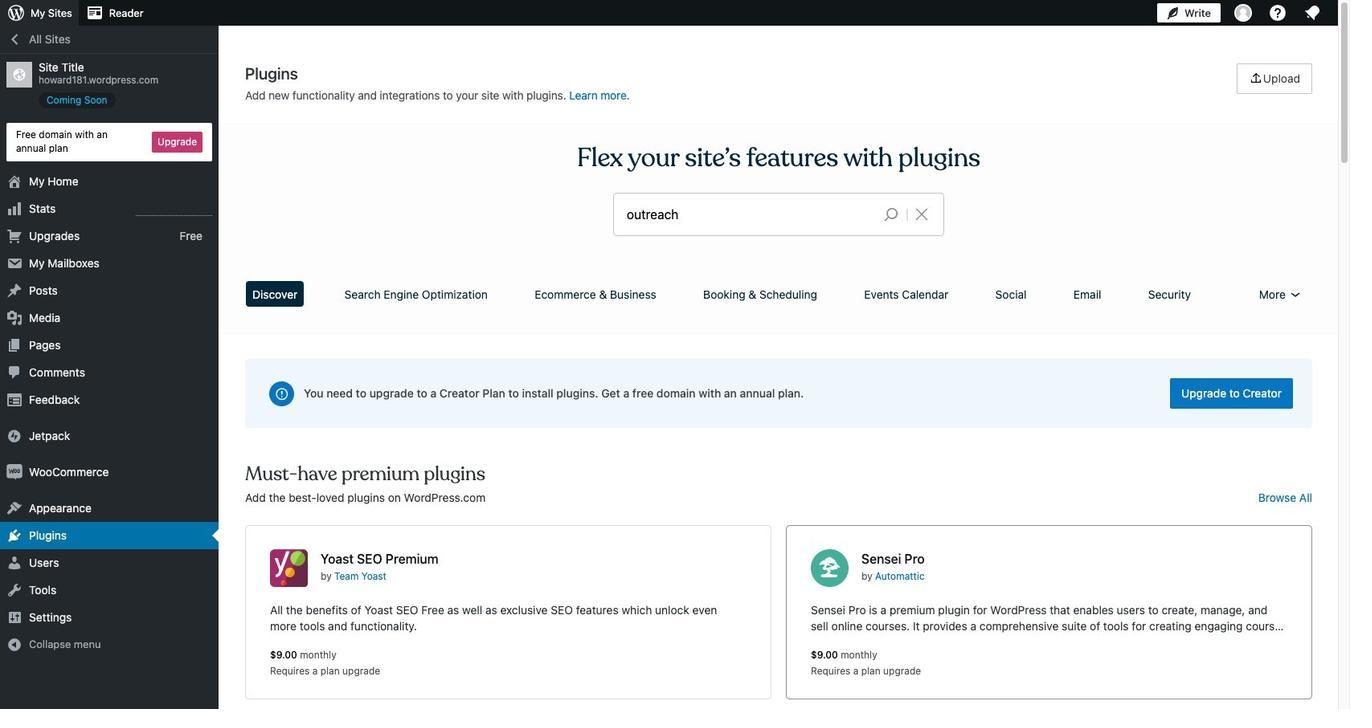 Task type: describe. For each thing, give the bounding box(es) containing it.
help image
[[1268, 3, 1288, 23]]

Search search field
[[627, 194, 871, 235]]

2 plugin icon image from the left
[[811, 550, 849, 588]]



Task type: vqa. For each thing, say whether or not it's contained in the screenshot.
plugin icon to the left
yes



Task type: locate. For each thing, give the bounding box(es) containing it.
plugin icon image
[[270, 550, 308, 588], [811, 550, 849, 588]]

0 vertical spatial img image
[[6, 428, 23, 444]]

close search image
[[902, 205, 942, 224]]

None search field
[[614, 194, 944, 235]]

1 vertical spatial img image
[[6, 464, 23, 480]]

my profile image
[[1235, 4, 1252, 22]]

2 img image from the top
[[6, 464, 23, 480]]

1 horizontal spatial plugin icon image
[[811, 550, 849, 588]]

0 horizontal spatial plugin icon image
[[270, 550, 308, 588]]

open search image
[[871, 203, 912, 226]]

img image
[[6, 428, 23, 444], [6, 464, 23, 480]]

main content
[[240, 63, 1318, 710]]

1 img image from the top
[[6, 428, 23, 444]]

highest hourly views 0 image
[[136, 205, 212, 216]]

1 plugin icon image from the left
[[270, 550, 308, 588]]

manage your notifications image
[[1303, 3, 1322, 23]]



